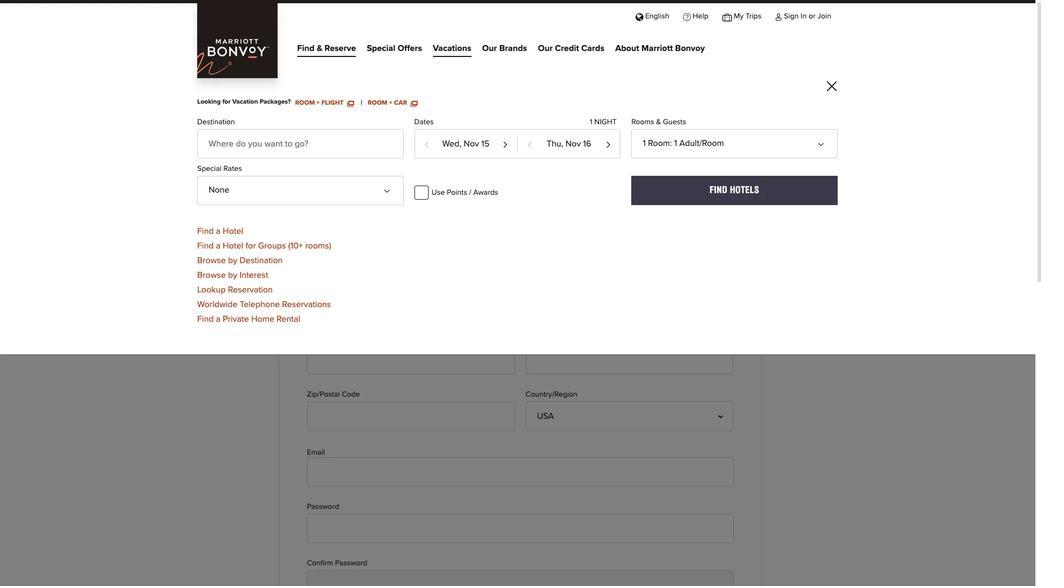 Task type: describe. For each thing, give the bounding box(es) containing it.
confirm
[[307, 560, 333, 568]]

confirm password
[[307, 560, 367, 568]]

1 horizontal spatial for
[[246, 242, 256, 250]]

room + car
[[368, 100, 409, 107]]

my trips link
[[715, 3, 768, 28]]

browse for browse by destination
[[197, 256, 226, 265]]

find hotels
[[710, 185, 759, 196]]

our credit cards
[[538, 44, 604, 53]]

marriott
[[641, 44, 673, 53]]

password
[[307, 504, 339, 511]]

Check-out text field
[[518, 130, 620, 158]]

use points / awards
[[432, 189, 498, 197]]

find hotels button
[[631, 176, 838, 206]]

+ for flight
[[316, 100, 320, 107]]

1 for 1 room : 1 adult /room
[[643, 139, 646, 148]]

special offers link
[[367, 41, 422, 57]]

opens in a new browser window. image for room + flight
[[347, 100, 354, 107]]

reserve
[[325, 44, 356, 53]]

1 room : 1 adult /room
[[643, 139, 724, 148]]

telephone
[[240, 300, 280, 309]]

find & reserve link
[[297, 41, 356, 57]]

vacations
[[433, 44, 471, 53]]

groups
[[258, 242, 286, 250]]

free
[[325, 263, 347, 274]]

already a member?
[[302, 304, 379, 312]]

next check-in dates image
[[502, 137, 508, 153]]

& for guests
[[656, 119, 661, 126]]

guests
[[663, 119, 686, 126]]

find for find hotels
[[710, 185, 728, 196]]

night
[[594, 119, 617, 126]]

rooms
[[631, 119, 654, 126]]

home
[[251, 315, 274, 324]]

sign
[[784, 12, 799, 20]]

2 horizontal spatial 1
[[674, 139, 677, 148]]

hotels
[[730, 185, 759, 196]]

about marriott bonvoy
[[615, 44, 705, 53]]

special rates
[[197, 165, 242, 173]]

room + flight link
[[295, 99, 354, 107]]

join
[[817, 12, 831, 20]]

cards
[[581, 44, 604, 53]]

rental
[[277, 315, 300, 324]]

member
[[297, 112, 375, 141]]

1 for 1 night
[[590, 119, 592, 126]]

our brands link
[[482, 41, 527, 57]]

find for find a hotel
[[197, 227, 214, 236]]

awards
[[473, 189, 498, 197]]

Confirm password password field
[[307, 571, 734, 587]]

room + car link
[[368, 99, 417, 107]]

looking for vacation packages?
[[197, 99, 291, 106]]

zip/postal code
[[307, 391, 360, 399]]

a for find a private home rental
[[216, 315, 221, 324]]

rooms)
[[305, 242, 331, 250]]

none
[[209, 186, 229, 195]]

/room
[[699, 139, 724, 148]]

find for find a hotel for groups (10+ rooms)
[[197, 242, 214, 250]]

find & reserve
[[297, 44, 356, 53]]

right image
[[714, 355, 723, 364]]

browse by destination
[[197, 256, 283, 265]]

dates
[[414, 119, 434, 126]]

earn
[[301, 263, 323, 274]]

Destination text field
[[197, 130, 403, 159]]

:
[[670, 139, 672, 148]]

/
[[469, 189, 471, 197]]

a for already a member?
[[334, 304, 338, 312]]

code
[[342, 391, 360, 399]]

Zip/Postal code text field
[[307, 402, 515, 432]]

find a hotel for groups (10+ rooms) link
[[197, 236, 331, 250]]

points
[[447, 189, 467, 197]]

2 horizontal spatial room
[[648, 139, 670, 148]]

globe image
[[636, 12, 643, 20]]

zip/postal
[[307, 391, 340, 399]]

to
[[253, 144, 266, 165]]

country/region
[[526, 391, 578, 399]]

rooms & guests
[[631, 119, 686, 126]]

Last Name text field
[[526, 346, 734, 375]]

Password password field
[[307, 514, 734, 544]]

by for destination
[[228, 256, 237, 265]]

find a private home rental
[[197, 315, 300, 324]]

a for find a hotel for groups (10+ rooms)
[[216, 242, 221, 250]]

my
[[734, 12, 744, 20]]

arrow down image for rooms & guests
[[820, 137, 828, 145]]

+ for car
[[389, 100, 392, 107]]

special offers
[[367, 44, 422, 53]]

browse by destination link
[[197, 251, 283, 265]]

trips
[[746, 12, 761, 20]]

special for special rates
[[197, 165, 222, 173]]

email
[[307, 450, 325, 457]]

bonvoy
[[675, 44, 705, 53]]

1 horizontal spatial destination
[[240, 256, 283, 265]]

usa
[[537, 413, 554, 421]]

it's
[[197, 144, 217, 165]]

english link
[[629, 3, 676, 28]]

or
[[809, 12, 816, 20]]

private
[[223, 315, 249, 324]]



Task type: vqa. For each thing, say whether or not it's contained in the screenshot.
Hotel
yes



Task type: locate. For each thing, give the bounding box(es) containing it.
help image
[[683, 12, 691, 20]]

none link
[[197, 176, 403, 206]]

a
[[279, 112, 291, 141], [216, 227, 221, 236], [216, 242, 221, 250], [334, 304, 338, 312], [216, 315, 221, 324]]

1 hotel from the top
[[223, 227, 243, 236]]

our
[[482, 44, 497, 53], [538, 44, 553, 53]]

1
[[590, 119, 592, 126], [643, 139, 646, 148], [674, 139, 677, 148]]

0 vertical spatial for
[[222, 99, 231, 106]]

find a hotel link
[[197, 224, 243, 236]]

opens in a new browser window. image right car
[[411, 100, 417, 107]]

0 horizontal spatial arrow down image
[[386, 183, 394, 192]]

by up browse by interest link
[[228, 256, 237, 265]]

sign in or join
[[784, 12, 831, 20]]

find down none
[[197, 227, 214, 236]]

a for become a member it's free to join!
[[279, 112, 291, 141]]

0 vertical spatial &
[[317, 44, 322, 53]]

a for find a hotel
[[216, 227, 221, 236]]

0 vertical spatial hotel
[[223, 227, 243, 236]]

by for interest
[[228, 271, 237, 280]]

reservations
[[282, 300, 331, 309]]

2 opens in a new browser window. image from the left
[[411, 100, 417, 107]]

password
[[335, 560, 367, 568]]

1 vertical spatial browse
[[197, 271, 226, 280]]

already
[[302, 304, 331, 312]]

find
[[297, 44, 314, 53], [710, 185, 728, 196], [197, 227, 214, 236], [197, 242, 214, 250], [197, 315, 214, 324]]

0 horizontal spatial opens in a new browser window. image
[[347, 100, 354, 107]]

1 vertical spatial for
[[246, 242, 256, 250]]

room for room + flight
[[295, 100, 315, 107]]

Check-in text field
[[415, 130, 517, 158]]

our credit cards link
[[538, 41, 604, 57]]

browse by interest link
[[197, 265, 268, 280]]

for right "looking"
[[222, 99, 231, 106]]

1 browse from the top
[[197, 256, 226, 265]]

room + flight
[[295, 100, 345, 107]]

use
[[432, 189, 445, 197]]

0 horizontal spatial +
[[316, 100, 320, 107]]

arrow down image
[[820, 137, 828, 145], [386, 183, 394, 192]]

destination
[[197, 119, 235, 126], [240, 256, 283, 265]]

find left the "reserve"
[[297, 44, 314, 53]]

hotel for find a hotel for groups (10+ rooms)
[[223, 242, 243, 250]]

find left hotels
[[710, 185, 728, 196]]

find a hotel for groups (10+ rooms)
[[197, 242, 331, 250]]

browse by interest
[[197, 271, 268, 280]]

1 down 'rooms'
[[643, 139, 646, 148]]

1 vertical spatial destination
[[240, 256, 283, 265]]

0 horizontal spatial destination
[[197, 119, 235, 126]]

find inside button
[[710, 185, 728, 196]]

0 vertical spatial by
[[228, 256, 237, 265]]

find for find & reserve
[[297, 44, 314, 53]]

|
[[361, 100, 362, 107]]

0 vertical spatial special
[[367, 44, 395, 53]]

reservation
[[228, 286, 273, 294]]

0 horizontal spatial our
[[482, 44, 497, 53]]

room down 'rooms & guests'
[[648, 139, 670, 148]]

english
[[645, 12, 669, 20]]

opens in a new browser window. image
[[347, 100, 354, 107], [411, 100, 417, 107]]

a down worldwide
[[216, 315, 221, 324]]

destination down find a hotel for groups (10+ rooms) on the top left
[[240, 256, 283, 265]]

our for our credit cards
[[538, 44, 553, 53]]

become
[[197, 112, 273, 141]]

1 vertical spatial &
[[656, 119, 661, 126]]

vacation
[[232, 99, 258, 106]]

special left offers
[[367, 44, 395, 53]]

1 opens in a new browser window. image from the left
[[347, 100, 354, 107]]

0 vertical spatial browse
[[197, 256, 226, 265]]

join!
[[271, 144, 301, 165]]

vacations link
[[433, 41, 471, 57]]

find down the find a hotel
[[197, 242, 214, 250]]

0 horizontal spatial room
[[295, 100, 315, 107]]

special inside special offers link
[[367, 44, 395, 53]]

account image
[[775, 12, 782, 20]]

2 hotel from the top
[[223, 242, 243, 250]]

suitcase image
[[722, 12, 732, 20]]

Email text field
[[307, 458, 734, 487]]

hotel for find a hotel
[[223, 227, 243, 236]]

1 vertical spatial arrow down image
[[386, 183, 394, 192]]

opens in a new browser window. image inside room + flight link
[[347, 100, 354, 107]]

1 horizontal spatial +
[[389, 100, 392, 107]]

2 by from the top
[[228, 271, 237, 280]]

browse
[[197, 256, 226, 265], [197, 271, 226, 280]]

worldwide telephone reservations link
[[197, 295, 331, 309]]

rates
[[223, 165, 242, 173]]

arrow down image inside none "link"
[[386, 183, 394, 192]]

a up browse by destination link
[[216, 227, 221, 236]]

worldwide
[[197, 300, 238, 309]]

sign in or join link
[[768, 3, 838, 28]]

1 vertical spatial hotel
[[223, 242, 243, 250]]

0 vertical spatial arrow down image
[[820, 137, 828, 145]]

lookup reservation
[[197, 286, 273, 294]]

packages?
[[260, 99, 291, 106]]

+
[[316, 100, 320, 107], [389, 100, 392, 107]]

our left credit
[[538, 44, 553, 53]]

+ left car
[[389, 100, 392, 107]]

room
[[295, 100, 315, 107], [368, 100, 387, 107], [648, 139, 670, 148]]

nights
[[350, 263, 382, 274]]

hotel
[[223, 227, 243, 236], [223, 242, 243, 250]]

2 browse from the top
[[197, 271, 226, 280]]

my trips
[[734, 12, 761, 20]]

for up browse by destination link
[[246, 242, 256, 250]]

1 horizontal spatial opens in a new browser window. image
[[411, 100, 417, 107]]

help link
[[676, 3, 715, 28]]

1 by from the top
[[228, 256, 237, 265]]

for
[[222, 99, 231, 106], [246, 242, 256, 250]]

offers
[[398, 44, 422, 53]]

1 horizontal spatial 1
[[643, 139, 646, 148]]

& left the "reserve"
[[317, 44, 322, 53]]

(10+
[[288, 242, 303, 250]]

room right |
[[368, 100, 387, 107]]

in
[[801, 12, 807, 20]]

0 horizontal spatial special
[[197, 165, 222, 173]]

1 horizontal spatial &
[[656, 119, 661, 126]]

0 horizontal spatial for
[[222, 99, 231, 106]]

& right 'rooms'
[[656, 119, 661, 126]]

1 horizontal spatial room
[[368, 100, 387, 107]]

opens in a new browser window. image left |
[[347, 100, 354, 107]]

brands
[[499, 44, 527, 53]]

room left flight
[[295, 100, 315, 107]]

find down worldwide
[[197, 315, 214, 324]]

room for room + car
[[368, 100, 387, 107]]

+ left flight
[[316, 100, 320, 107]]

our brands
[[482, 44, 527, 53]]

2 our from the left
[[538, 44, 553, 53]]

1 horizontal spatial our
[[538, 44, 553, 53]]

0 horizontal spatial 1
[[590, 119, 592, 126]]

find a hotel
[[197, 227, 243, 236]]

opens in a new browser window. image for room + car
[[411, 100, 417, 107]]

1 horizontal spatial special
[[367, 44, 395, 53]]

find for find a private home rental
[[197, 315, 214, 324]]

a inside become a member it's free to join!
[[279, 112, 291, 141]]

destination down "looking"
[[197, 119, 235, 126]]

next check-out dates image
[[605, 137, 611, 153]]

right image
[[495, 355, 504, 364]]

become a member it's free to join!
[[197, 112, 375, 165]]

our left brands
[[482, 44, 497, 53]]

lookup reservation link
[[197, 280, 273, 294]]

adult
[[679, 139, 699, 148]]

interest
[[240, 271, 268, 280]]

special down it's
[[197, 165, 222, 173]]

executive premiere suite balcony at the grosvenor house, luxury collection hotel, dubai image
[[0, 0, 1036, 312]]

1 left night
[[590, 119, 592, 126]]

special
[[367, 44, 395, 53], [197, 165, 222, 173]]

member?
[[341, 304, 377, 312]]

1 right :
[[674, 139, 677, 148]]

by up lookup reservation link
[[228, 271, 237, 280]]

find a private home rental link
[[197, 309, 300, 324]]

browse up browse by interest link
[[197, 256, 226, 265]]

& for reserve
[[317, 44, 322, 53]]

our for our brands
[[482, 44, 497, 53]]

a right 'already'
[[334, 304, 338, 312]]

help
[[693, 12, 709, 20]]

1 night
[[590, 119, 617, 126]]

free
[[222, 144, 249, 165]]

0 horizontal spatial &
[[317, 44, 322, 53]]

0 vertical spatial destination
[[197, 119, 235, 126]]

1 our from the left
[[482, 44, 497, 53]]

1 vertical spatial by
[[228, 271, 237, 280]]

looking
[[197, 99, 221, 106]]

flight
[[321, 100, 344, 107]]

1 + from the left
[[316, 100, 320, 107]]

browse for browse by interest
[[197, 271, 226, 280]]

about marriott bonvoy link
[[615, 41, 705, 57]]

opens in a new browser window. image inside room + car link
[[411, 100, 417, 107]]

a down the find a hotel
[[216, 242, 221, 250]]

browse up lookup
[[197, 271, 226, 280]]

credit
[[555, 44, 579, 53]]

earn free nights
[[301, 263, 382, 274]]

car
[[394, 100, 407, 107]]

2 + from the left
[[389, 100, 392, 107]]

worldwide telephone reservations
[[197, 300, 331, 309]]

First Name text field
[[307, 346, 515, 375]]

1 horizontal spatial arrow down image
[[820, 137, 828, 145]]

a down packages?
[[279, 112, 291, 141]]

arrow down image for special rates
[[386, 183, 394, 192]]

1 vertical spatial special
[[197, 165, 222, 173]]

special for special offers
[[367, 44, 395, 53]]



